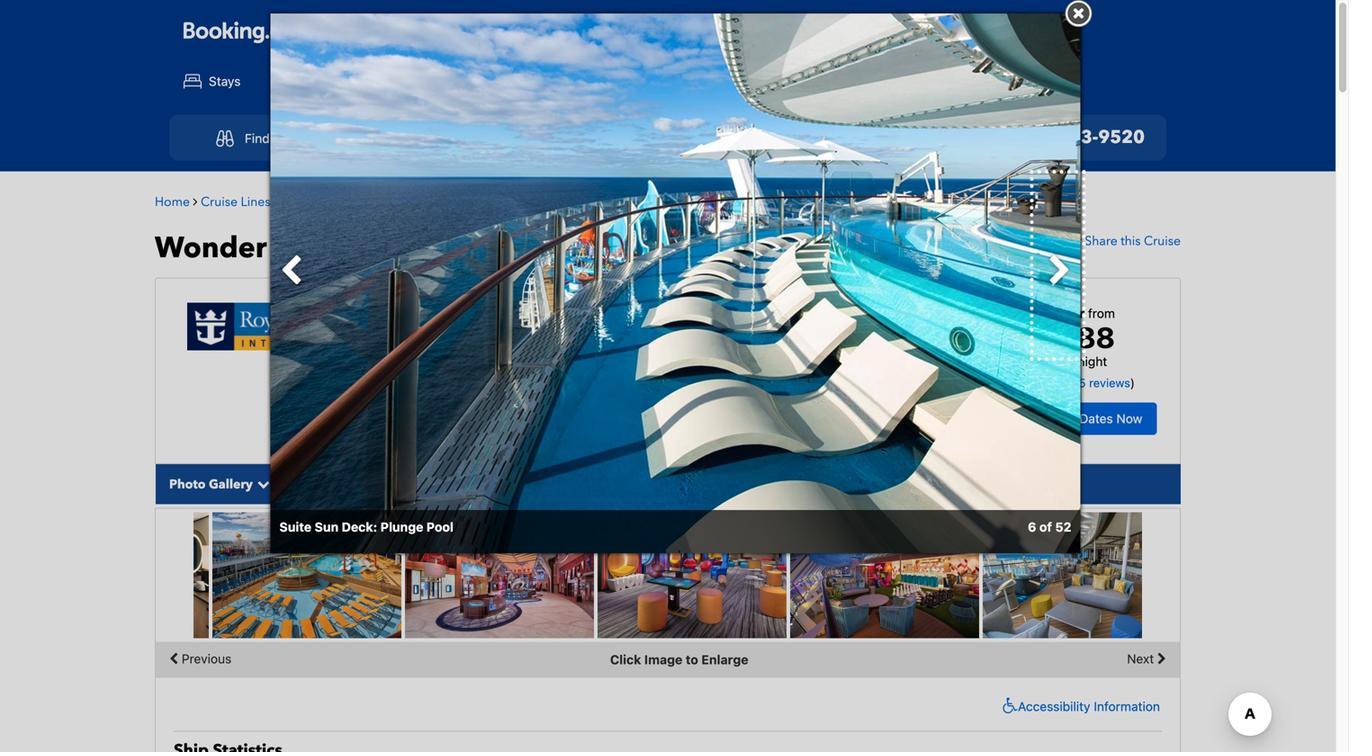 Task type: vqa. For each thing, say whether or not it's contained in the screenshot.
Click
yes



Task type: locate. For each thing, give the bounding box(es) containing it.
flight
[[402, 74, 434, 89]]

accessibility
[[1019, 700, 1091, 714]]

1 horizontal spatial &
[[666, 194, 675, 211]]

cruise for cruise deals
[[442, 131, 480, 146]]

suite image
[[20, 513, 209, 639]]

angle right image down 'deals'
[[503, 195, 507, 208]]

2 angle right image from the left
[[379, 195, 384, 208]]

perfect down travel menu navigation
[[678, 194, 717, 211]]

0 vertical spatial seas
[[473, 194, 500, 211]]

& up (orlando),
[[647, 298, 661, 322]]

share
[[1085, 233, 1118, 250]]

roundtrip: from port canaveral (orlando), florida
[[425, 358, 716, 373]]

1 horizontal spatial night
[[521, 194, 553, 211]]

eastern
[[556, 194, 599, 211], [482, 298, 547, 322]]

& inside 7 night eastern caribbean & perfect day wonder of the seas
[[647, 298, 661, 322]]

st. down 'call:'
[[498, 394, 514, 409]]

/ left '5'
[[1044, 377, 1048, 390]]

1 vertical spatial &
[[647, 298, 661, 322]]

chevron up image
[[918, 478, 935, 491]]

perfect inside 7 night eastern caribbean & perfect day wonder of the seas
[[665, 298, 727, 322]]

1 vertical spatial the
[[311, 229, 356, 268]]

this
[[1121, 233, 1141, 250]]

of up roundtrip:
[[468, 324, 481, 344]]

airport taxis link
[[857, 63, 982, 101]]

angle right image for royal caribbean
[[379, 195, 384, 208]]

florida
[[676, 358, 716, 373]]

1 horizontal spatial seas
[[473, 194, 500, 211]]

52
[[1056, 520, 1072, 535]]

1 vertical spatial night
[[428, 298, 477, 322]]

the down cruise deals link
[[452, 194, 470, 211]]

0 horizontal spatial from
[[494, 358, 522, 373]]

pool
[[427, 520, 454, 535]]

st.
[[828, 377, 844, 392], [498, 394, 514, 409]]

lines
[[241, 194, 271, 211]]

of inside 7 night eastern caribbean & perfect day wonder of the seas
[[468, 324, 481, 344]]

1 horizontal spatial /
[[1075, 354, 1078, 369]]

next
[[1128, 652, 1158, 667]]

• right u.s.v.i.
[[945, 377, 950, 392]]

0 horizontal spatial &
[[647, 298, 661, 322]]

0 horizontal spatial st.
[[498, 394, 514, 409]]

/
[[1075, 354, 1078, 369], [1044, 377, 1048, 390]]

2 vertical spatial the
[[485, 324, 506, 344]]

call:
[[478, 377, 506, 392]]

cruise search
[[922, 233, 1001, 250]]

0 horizontal spatial the
[[311, 229, 356, 268]]

275 reviews link
[[1066, 377, 1131, 390]]

royal caribbean image
[[187, 303, 380, 351]]

caribbean
[[316, 194, 376, 211], [602, 194, 663, 211], [552, 298, 642, 322]]

1 vertical spatial eastern
[[482, 298, 547, 322]]

1 horizontal spatial •
[[945, 377, 950, 392]]

rentals
[[564, 74, 604, 89]]

0 horizontal spatial 7
[[412, 298, 424, 322]]

wonder of the seas down cruise deals link
[[387, 194, 500, 211]]

1 horizontal spatial the
[[452, 194, 470, 211]]

1 horizontal spatial eastern
[[556, 194, 599, 211]]

2 horizontal spatial angle right image
[[503, 195, 507, 208]]

cay,
[[630, 377, 655, 392]]

perfect inside ports of call: perfect day at coco cay, bahamas • charlotte amalie, st. thomas, u.s.v.i. • philipsburg, st. maarten
[[509, 377, 552, 392]]

1 vertical spatial from
[[494, 358, 522, 373]]

233-
[[1058, 125, 1099, 150]]

hotel
[[449, 74, 480, 89]]

display the next photo gallery image image
[[1049, 255, 1072, 287]]

0 vertical spatial night
[[521, 194, 553, 211]]

enlarge
[[702, 653, 749, 668]]

the down the royal caribbean
[[311, 229, 356, 268]]

wonder of the seas main content
[[18, 181, 1190, 753]]

a
[[273, 131, 280, 146]]

royal caribbean link
[[281, 194, 376, 211]]

cruise search link
[[905, 233, 1019, 250]]

0 vertical spatial day
[[721, 194, 743, 211]]

eastern inside 7 night eastern caribbean & perfect day wonder of the seas
[[482, 298, 547, 322]]

)
[[1131, 377, 1135, 390]]

cruise right angle right icon
[[201, 194, 238, 211]]

st. right 'amalie,'
[[828, 377, 844, 392]]

1 vertical spatial 7
[[412, 298, 424, 322]]

day inside 7 night eastern caribbean & perfect day wonder of the seas
[[731, 298, 766, 322]]

stays
[[209, 74, 241, 89]]

800-233-9520 link
[[986, 125, 1145, 151]]

day
[[721, 194, 743, 211], [731, 298, 766, 322], [555, 377, 577, 392]]

plunge
[[381, 520, 424, 535]]

$127
[[1047, 354, 1075, 369]]

angle right image for wonder of the seas
[[503, 195, 507, 208]]

7 inside 7 night eastern caribbean & perfect day wonder of the seas
[[412, 298, 424, 322]]

night inside 7 night eastern caribbean & perfect day wonder of the seas
[[428, 298, 477, 322]]

from inside interior from $888 $127 / night
[[1089, 306, 1116, 321]]

0 horizontal spatial eastern
[[482, 298, 547, 322]]

caribbean right royal
[[316, 194, 376, 211]]

caribbean up canaveral
[[552, 298, 642, 322]]

angle right image
[[193, 195, 198, 208]]

1 vertical spatial /
[[1044, 377, 1048, 390]]

select
[[1040, 411, 1077, 426]]

0 horizontal spatial night
[[428, 298, 477, 322]]

/ up 4.5 / 5 ( 275 reviews )
[[1075, 354, 1078, 369]]

7 up globe image
[[412, 298, 424, 322]]

cruise left search
[[922, 233, 959, 250]]

perfect for 7 night eastern caribbean & perfect day
[[678, 194, 717, 211]]

7
[[511, 194, 518, 211], [412, 298, 424, 322]]

0 horizontal spatial •
[[715, 377, 721, 392]]

7 down 'deals'
[[511, 194, 518, 211]]

cruise inside travel menu navigation
[[442, 131, 480, 146]]

angle right image
[[274, 195, 278, 208], [379, 195, 384, 208], [503, 195, 507, 208]]

cruise lines
[[201, 194, 271, 211]]

details
[[876, 476, 918, 493]]

of inside dialog
[[1040, 520, 1053, 535]]

cruise left 'deals'
[[442, 131, 480, 146]]

1 horizontal spatial from
[[1089, 306, 1116, 321]]

paper plane image
[[1023, 235, 1040, 247]]

perfect for 7 night eastern caribbean & perfect day wonder of the seas
[[665, 298, 727, 322]]

day for 7 night eastern caribbean & perfect day
[[721, 194, 743, 211]]

caribbean down travel menu navigation
[[602, 194, 663, 211]]

car rentals link
[[501, 63, 618, 101]]

2 horizontal spatial the
[[485, 324, 506, 344]]

perfect up maarten
[[509, 377, 552, 392]]

airport taxis
[[897, 74, 967, 89]]

1 vertical spatial perfect
[[665, 298, 727, 322]]

from right the interior
[[1089, 306, 1116, 321]]

1 horizontal spatial angle right image
[[379, 195, 384, 208]]

angle right image right 'royal caribbean' link
[[379, 195, 384, 208]]

0 vertical spatial perfect
[[678, 194, 717, 211]]

0 horizontal spatial seas
[[364, 229, 428, 268]]

275
[[1066, 377, 1086, 390]]

interior
[[1039, 306, 1085, 321]]

travel menu navigation
[[169, 115, 1167, 161]]

& for 7 night eastern caribbean & perfect day wonder of the seas
[[647, 298, 661, 322]]

of up philipsburg,
[[462, 377, 475, 392]]

cruise lines link
[[201, 194, 271, 211]]

port
[[525, 358, 549, 373]]

wonder up globe image
[[412, 324, 465, 344]]

wonder down angle right icon
[[155, 229, 267, 268]]

1 horizontal spatial 7
[[511, 194, 518, 211]]

flight + hotel
[[402, 74, 480, 89]]

image
[[645, 653, 683, 668]]

2 horizontal spatial seas
[[509, 324, 540, 344]]

0 horizontal spatial angle right image
[[274, 195, 278, 208]]

cruise for cruise search
[[922, 233, 959, 250]]

the up roundtrip:
[[485, 324, 506, 344]]

perfect up florida
[[665, 298, 727, 322]]

of right 6
[[1040, 520, 1053, 535]]

& down travel menu navigation
[[666, 194, 675, 211]]

maarten
[[517, 394, 565, 409]]

seas down cruise deals on the left top of page
[[473, 194, 500, 211]]

caribbean inside 7 night eastern caribbean & perfect day wonder of the seas
[[552, 298, 642, 322]]

map marker image
[[414, 378, 421, 390]]

1 angle right image from the left
[[274, 195, 278, 208]]

0 vertical spatial 7
[[511, 194, 518, 211]]

save or share this cruise link
[[1023, 233, 1181, 250]]

from for port
[[494, 358, 522, 373]]

2 • from the left
[[945, 377, 950, 392]]

/ inside interior from $888 $127 / night
[[1075, 354, 1078, 369]]

dialog
[[271, 0, 1093, 554]]

eastern for 7 night eastern caribbean & perfect day wonder of the seas
[[482, 298, 547, 322]]

(orlando),
[[614, 358, 673, 373]]

of down royal
[[274, 229, 303, 268]]

interior from $888 $127 / night
[[1039, 306, 1116, 369]]

social 100 patio image
[[791, 513, 980, 639]]

now
[[1117, 411, 1143, 426]]

0 vertical spatial &
[[666, 194, 675, 211]]

seas up port
[[509, 324, 540, 344]]

seas down wonder of the seas link
[[364, 229, 428, 268]]

select          dates now
[[1040, 411, 1143, 426]]

2 vertical spatial perfect
[[509, 377, 552, 392]]

the
[[452, 194, 470, 211], [311, 229, 356, 268], [485, 324, 506, 344]]

caribbean for 7 night eastern caribbean & perfect day
[[602, 194, 663, 211]]

0 vertical spatial eastern
[[556, 194, 599, 211]]

find a cruise
[[245, 131, 319, 146]]

2 vertical spatial wonder
[[412, 324, 465, 344]]

• down florida
[[715, 377, 721, 392]]

2 vertical spatial seas
[[509, 324, 540, 344]]

& for 7 night eastern caribbean & perfect day
[[666, 194, 675, 211]]

royal promenade image
[[405, 513, 594, 639]]

0 vertical spatial /
[[1075, 354, 1078, 369]]

dates
[[1080, 411, 1114, 426]]

2 vertical spatial day
[[555, 377, 577, 392]]

1 vertical spatial day
[[731, 298, 766, 322]]

ship
[[845, 476, 872, 493]]

seas
[[473, 194, 500, 211], [364, 229, 428, 268], [509, 324, 540, 344]]

ports
[[425, 377, 459, 392]]

cruise
[[442, 131, 480, 146], [201, 194, 238, 211], [922, 233, 959, 250], [1145, 233, 1181, 250]]

3 angle right image from the left
[[503, 195, 507, 208]]

reviews
[[1090, 377, 1131, 390]]

1 vertical spatial st.
[[498, 394, 514, 409]]

select          dates now link
[[1026, 403, 1157, 435]]

7 for 7 night eastern caribbean & perfect day
[[511, 194, 518, 211]]

0 vertical spatial wonder of the seas
[[387, 194, 500, 211]]

find
[[245, 131, 270, 146]]

booking.com home image
[[184, 21, 313, 45]]

sun
[[315, 520, 339, 535]]

0 horizontal spatial /
[[1044, 377, 1048, 390]]

globe image
[[412, 359, 423, 371]]

from up 'call:'
[[494, 358, 522, 373]]

angle right image right lines
[[274, 195, 278, 208]]

wonder of the seas down royal
[[155, 229, 428, 268]]

save
[[1040, 233, 1067, 250]]

0 vertical spatial st.
[[828, 377, 844, 392]]

wonder right the royal caribbean
[[387, 194, 433, 211]]

0 vertical spatial from
[[1089, 306, 1116, 321]]

0 vertical spatial the
[[452, 194, 470, 211]]



Task type: describe. For each thing, give the bounding box(es) containing it.
eastern for 7 night eastern caribbean & perfect day
[[556, 194, 599, 211]]

or
[[1070, 233, 1082, 250]]

ship details button
[[831, 464, 950, 505]]

cruise deals link
[[394, 121, 534, 156]]

accessibility information
[[1019, 700, 1161, 714]]

cruises
[[666, 74, 710, 89]]

previous link
[[165, 646, 232, 673]]

seas inside 7 night eastern caribbean & perfect day wonder of the seas
[[509, 324, 540, 344]]

royal
[[281, 194, 313, 211]]

angle right image for cruise lines
[[274, 195, 278, 208]]

suite sun deck image
[[983, 513, 1172, 639]]

from for $888
[[1089, 306, 1116, 321]]

pool image
[[213, 513, 402, 639]]

cruise right this
[[1145, 233, 1181, 250]]

deals
[[483, 131, 514, 146]]

flights
[[302, 74, 341, 89]]

chevron left image
[[169, 646, 178, 673]]

cruise
[[283, 131, 319, 146]]

accessibility information link
[[999, 698, 1161, 716]]

suite sun deck: plunge pool image
[[271, 14, 1081, 554]]

1 vertical spatial wonder
[[155, 229, 267, 268]]

cruise deals
[[442, 131, 514, 146]]

deck:
[[342, 520, 378, 535]]

1 • from the left
[[715, 377, 721, 392]]

ship details
[[845, 476, 918, 493]]

dialog containing suite sun deck: plunge pool
[[271, 0, 1093, 554]]

0 vertical spatial wonder
[[387, 194, 433, 211]]

coco
[[597, 377, 627, 392]]

attractions link
[[732, 63, 850, 101]]

home
[[155, 194, 190, 211]]

+
[[437, 74, 445, 89]]

display the previous photo gallery image image
[[280, 255, 303, 287]]

7 for 7 night eastern caribbean & perfect day wonder of the seas
[[412, 298, 424, 322]]

bahamas
[[659, 377, 712, 392]]

wheelchair image
[[999, 698, 1019, 716]]

stays link
[[169, 63, 255, 101]]

royal caribbean
[[281, 194, 376, 211]]

information
[[1094, 700, 1161, 714]]

800-
[[1017, 125, 1058, 150]]

amalie,
[[782, 377, 825, 392]]

ports of call: perfect day at coco cay, bahamas • charlotte amalie, st. thomas, u.s.v.i. • philipsburg, st. maarten
[[425, 377, 950, 409]]

6 of 52
[[1028, 520, 1072, 535]]

6
[[1028, 520, 1037, 535]]

save or share this cruise
[[1040, 233, 1181, 250]]

search
[[962, 233, 1001, 250]]

flights link
[[262, 63, 355, 101]]

chevron right image
[[1158, 646, 1167, 673]]

thomas,
[[847, 377, 897, 392]]

u.s.v.i.
[[901, 377, 941, 392]]

previous
[[178, 652, 232, 667]]

at
[[581, 377, 593, 392]]

charlotte
[[725, 377, 778, 392]]

search image
[[905, 233, 922, 248]]

click
[[611, 653, 642, 668]]

1 horizontal spatial st.
[[828, 377, 844, 392]]

of inside ports of call: perfect day at coco cay, bahamas • charlotte amalie, st. thomas, u.s.v.i. • philipsburg, st. maarten
[[462, 377, 475, 392]]

night for 7 night eastern caribbean & perfect day wonder of the seas
[[428, 298, 477, 322]]

roundtrip:
[[425, 358, 491, 373]]

wonder inside 7 night eastern caribbean & perfect day wonder of the seas
[[412, 324, 465, 344]]

800-233-9520
[[1017, 125, 1145, 150]]

cruises link
[[625, 62, 725, 101]]

caribbean for 7 night eastern caribbean & perfect day wonder of the seas
[[552, 298, 642, 322]]

car
[[541, 74, 561, 89]]

4.5 / 5 ( 275 reviews )
[[1013, 372, 1135, 391]]

home link
[[155, 194, 190, 211]]

5
[[1051, 377, 1058, 390]]

philipsburg,
[[425, 394, 494, 409]]

night for 7 night eastern caribbean & perfect day
[[521, 194, 553, 211]]

social 100 image
[[598, 513, 787, 639]]

click image to enlarge
[[611, 653, 749, 668]]

next link
[[1128, 646, 1172, 673]]

the inside 7 night eastern caribbean & perfect day wonder of the seas
[[485, 324, 506, 344]]

of down cruise deals link
[[437, 194, 448, 211]]

day for 7 night eastern caribbean & perfect day wonder of the seas
[[731, 298, 766, 322]]

4.5
[[1013, 372, 1039, 391]]

cruise for cruise lines
[[201, 194, 238, 211]]

find a cruise link
[[197, 121, 338, 156]]

car rentals
[[541, 74, 604, 89]]

airport
[[897, 74, 937, 89]]

night
[[1078, 354, 1108, 369]]

1 vertical spatial wonder of the seas
[[155, 229, 428, 268]]

taxis
[[940, 74, 967, 89]]

canaveral
[[553, 358, 610, 373]]

7 night eastern caribbean & perfect day
[[511, 194, 743, 211]]

day inside ports of call: perfect day at coco cay, bahamas • charlotte amalie, st. thomas, u.s.v.i. • philipsburg, st. maarten
[[555, 377, 577, 392]]

(
[[1061, 377, 1066, 390]]

9520
[[1099, 125, 1145, 150]]

wonder of the seas link
[[387, 194, 503, 211]]

flight + hotel link
[[362, 63, 494, 101]]

suite
[[280, 520, 312, 535]]

/ inside 4.5 / 5 ( 275 reviews )
[[1044, 377, 1048, 390]]

photo gallery image thumbnails navigation
[[156, 642, 1181, 678]]

7 night eastern caribbean & perfect day wonder of the seas
[[412, 298, 766, 344]]

1 vertical spatial seas
[[364, 229, 428, 268]]



